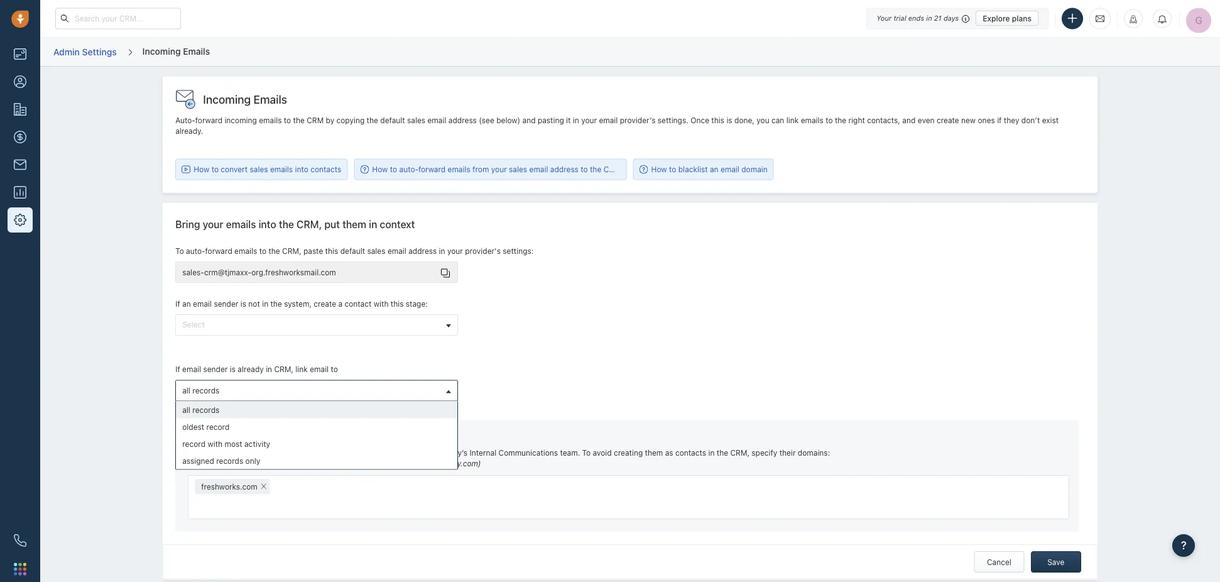 Task type: describe. For each thing, give the bounding box(es) containing it.
communications
[[499, 449, 558, 457]]

only
[[246, 456, 260, 465]]

select
[[182, 320, 205, 329]]

crm@tjmaxx-
[[204, 268, 252, 277]]

plans
[[1013, 14, 1032, 23]]

assigned records only
[[182, 456, 260, 465]]

your inside how to auto-forward emails from your sales email address to the crm link
[[491, 165, 507, 174]]

settings
[[82, 46, 117, 57]]

the up sales-crm@tjmaxx-org.freshworksmail.com
[[269, 247, 280, 255]]

company's
[[430, 449, 468, 457]]

you inside excluded domains every day you get emails from people you're not selling to, like your company's internal communications team. to avoid creating them as contacts in the crm, specify their domains: (if the email address is alice@yourcompany.com, the domain is yourcompany.com)
[[225, 449, 238, 457]]

yourcompany.com)
[[413, 459, 481, 468]]

0 vertical spatial emails
[[183, 46, 210, 56]]

copying
[[337, 116, 365, 125]]

all records button
[[176, 380, 458, 401]]

0 horizontal spatial this
[[325, 247, 338, 255]]

0 vertical spatial an
[[710, 165, 719, 174]]

email up all records dropdown button
[[310, 365, 329, 374]]

org.freshworksmail.com
[[252, 268, 336, 277]]

0 horizontal spatial into
[[259, 218, 276, 230]]

to left by
[[284, 116, 291, 125]]

them inside excluded domains every day you get emails from people you're not selling to, like your company's internal communications team. to avoid creating them as contacts in the crm, specify their domains: (if the email address is alice@yourcompany.com, the domain is yourcompany.com)
[[645, 449, 663, 457]]

record with most activity option
[[176, 435, 458, 452]]

how for how to convert sales emails into contacts
[[194, 165, 210, 174]]

like
[[398, 449, 410, 457]]

context
[[380, 218, 415, 230]]

default inside auto-forward incoming emails to the crm by copying the default sales email address (see below) and pasting it in your email provider's settings. once this is done, you can link emails to the right contacts, and even create new ones if they don't exist already.
[[381, 116, 405, 125]]

oldest record
[[182, 422, 230, 431]]

record with most activity
[[182, 439, 270, 448]]

most
[[225, 439, 242, 448]]

the left 'put'
[[279, 218, 294, 230]]

to inside excluded domains every day you get emails from people you're not selling to, like your company's internal communications team. to avoid creating them as contacts in the crm, specify their domains: (if the email address is alice@yourcompany.com, the domain is yourcompany.com)
[[583, 449, 591, 457]]

cancel
[[988, 558, 1012, 567]]

1 vertical spatial forward
[[419, 165, 446, 174]]

settings:
[[503, 247, 534, 255]]

1 vertical spatial incoming emails
[[203, 92, 287, 106]]

you inside auto-forward incoming emails to the crm by copying the default sales email address (see below) and pasting it in your email provider's settings. once this is done, you can link emails to the right contacts, and even create new ones if they don't exist already.
[[757, 116, 770, 125]]

(see
[[479, 116, 495, 125]]

paste
[[304, 247, 323, 255]]

the left by
[[293, 116, 305, 125]]

address inside auto-forward incoming emails to the crm by copying the default sales email address (see below) and pasting it in your email provider's settings. once this is done, you can link emails to the right contacts, and even create new ones if they don't exist already.
[[449, 116, 477, 125]]

crm, inside excluded domains every day you get emails from people you're not selling to, like your company's internal communications team. to avoid creating them as contacts in the crm, specify their domains: (if the email address is alice@yourcompany.com, the domain is yourcompany.com)
[[731, 449, 750, 457]]

domains:
[[798, 449, 831, 457]]

crm, left 'put'
[[297, 218, 322, 230]]

blacklist
[[679, 165, 708, 174]]

admin settings
[[53, 46, 117, 57]]

explore plans link
[[976, 11, 1039, 26]]

specify
[[752, 449, 778, 457]]

if for if an email sender is not in the system, create a contact with this stage:
[[176, 300, 180, 308]]

to left blacklist
[[670, 165, 677, 174]]

crm, right already
[[274, 365, 294, 374]]

1 vertical spatial create
[[314, 300, 336, 308]]

to left convert
[[212, 165, 219, 174]]

emails inside how to auto-forward emails from your sales email address to the crm link
[[448, 165, 471, 174]]

to left right
[[826, 116, 833, 125]]

stage:
[[406, 300, 428, 308]]

in left 21
[[927, 14, 933, 22]]

sales-
[[182, 268, 204, 277]]

crm, up org.freshworksmail.com
[[282, 247, 302, 255]]

once
[[691, 116, 710, 125]]

how to blacklist an email domain link
[[640, 164, 768, 175]]

all records option
[[176, 401, 458, 418]]

below)
[[497, 116, 521, 125]]

0 horizontal spatial an
[[182, 300, 191, 308]]

system,
[[284, 300, 312, 308]]

the down selling at the left
[[364, 459, 375, 468]]

trial
[[894, 14, 907, 22]]

in left 'context'
[[369, 218, 377, 230]]

team.
[[560, 449, 580, 457]]

1 and from the left
[[523, 116, 536, 125]]

selling
[[361, 449, 384, 457]]

0 vertical spatial sender
[[214, 300, 238, 308]]

sales-crm@tjmaxx-org.freshworksmail.com
[[182, 268, 336, 277]]

even
[[918, 116, 935, 125]]

0 horizontal spatial contacts
[[311, 165, 342, 174]]

is right only
[[263, 459, 269, 468]]

0 vertical spatial incoming emails
[[143, 46, 210, 56]]

the right copying at the left
[[367, 116, 378, 125]]

forward inside auto-forward incoming emails to the crm by copying the default sales email address (see below) and pasting it in your email provider's settings. once this is done, you can link emails to the right contacts, and even create new ones if they don't exist already.
[[195, 116, 223, 125]]

exist
[[1043, 116, 1059, 125]]

people
[[297, 449, 321, 457]]

email up select at the bottom
[[193, 300, 212, 308]]

in inside auto-forward incoming emails to the crm by copying the default sales email address (see below) and pasting it in your email provider's settings. once this is done, you can link emails to the right contacts, and even create new ones if they don't exist already.
[[573, 116, 580, 125]]

1 horizontal spatial this
[[391, 300, 404, 308]]

a
[[339, 300, 343, 308]]

can
[[772, 116, 785, 125]]

excluded domains every day you get emails from people you're not selling to, like your company's internal communications team. to avoid creating them as contacts in the crm, specify their domains: (if the email address is alice@yourcompany.com, the domain is yourcompany.com)
[[188, 433, 831, 468]]

0 horizontal spatial link
[[296, 365, 308, 374]]

if email sender is already in crm, link email to
[[176, 365, 338, 374]]

link inside auto-forward incoming emails to the crm by copying the default sales email address (see below) and pasting it in your email provider's settings. once this is done, you can link emails to the right contacts, and even create new ones if they don't exist already.
[[787, 116, 799, 125]]

records for all records dropdown button
[[193, 386, 220, 395]]

put
[[325, 218, 340, 230]]

oldest
[[182, 422, 204, 431]]

0 horizontal spatial not
[[249, 300, 260, 308]]

avoid
[[593, 449, 612, 457]]

your
[[877, 14, 892, 22]]

new
[[962, 116, 976, 125]]

0 horizontal spatial them
[[343, 218, 367, 230]]

emails inside excluded domains every day you get emails from people you're not selling to, like your company's internal communications team. to avoid creating them as contacts in the crm, specify their domains: (if the email address is alice@yourcompany.com, the domain is yourcompany.com)
[[254, 449, 276, 457]]

contacts inside excluded domains every day you get emails from people you're not selling to, like your company's internal communications team. to avoid creating them as contacts in the crm, specify their domains: (if the email address is alice@yourcompany.com, the domain is yourcompany.com)
[[676, 449, 707, 457]]

address down 'context'
[[409, 247, 437, 255]]

1 vertical spatial sender
[[203, 365, 228, 374]]

auto-
[[176, 116, 195, 125]]

internal
[[470, 449, 497, 457]]

email down select at the bottom
[[182, 365, 201, 374]]

to auto-forward emails to the crm, paste this default sales email address in your provider's settings:
[[176, 247, 534, 255]]

oldest record option
[[176, 418, 458, 435]]

your inside auto-forward incoming emails to the crm by copying the default sales email address (see below) and pasting it in your email provider's settings. once this is done, you can link emails to the right contacts, and even create new ones if they don't exist already.
[[582, 116, 597, 125]]

activity
[[245, 439, 270, 448]]

your trial ends in 21 days
[[877, 14, 960, 22]]

ones
[[979, 116, 996, 125]]

explore
[[983, 14, 1011, 23]]

your inside excluded domains every day you get emails from people you're not selling to, like your company's internal communications team. to avoid creating them as contacts in the crm, specify their domains: (if the email address is alice@yourcompany.com, the domain is yourcompany.com)
[[412, 449, 428, 457]]

convert
[[221, 165, 248, 174]]



Task type: locate. For each thing, give the bounding box(es) containing it.
freshworks switcher image
[[14, 563, 26, 575]]

how
[[194, 165, 210, 174], [372, 165, 388, 174], [652, 165, 667, 174]]

0 vertical spatial all records
[[182, 386, 220, 395]]

an up select at the bottom
[[182, 300, 191, 308]]

from
[[473, 165, 489, 174], [278, 449, 295, 457]]

ends
[[909, 14, 925, 22]]

0 vertical spatial incoming
[[143, 46, 181, 56]]

contacts
[[311, 165, 342, 174], [676, 449, 707, 457]]

2 vertical spatial this
[[391, 300, 404, 308]]

already.
[[176, 127, 203, 136]]

1 horizontal spatial emails
[[254, 92, 287, 106]]

create inside auto-forward incoming emails to the crm by copying the default sales email address (see below) and pasting it in your email provider's settings. once this is done, you can link emails to the right contacts, and even create new ones if they don't exist already.
[[937, 116, 960, 125]]

0 horizontal spatial record
[[182, 439, 206, 448]]

0 horizontal spatial domain
[[377, 459, 403, 468]]

0 horizontal spatial create
[[314, 300, 336, 308]]

crm down auto-forward incoming emails to the crm by copying the default sales email address (see below) and pasting it in your email provider's settings. once this is done, you can link emails to the right contacts, and even create new ones if they don't exist already.
[[604, 165, 621, 174]]

incoming up incoming
[[203, 92, 251, 106]]

link
[[787, 116, 799, 125], [296, 365, 308, 374]]

to,
[[386, 449, 396, 457]]

admin
[[53, 46, 80, 57]]

1 vertical spatial an
[[182, 300, 191, 308]]

emails
[[183, 46, 210, 56], [254, 92, 287, 106]]

the left specify
[[717, 449, 729, 457]]

you down the most
[[225, 449, 238, 457]]

from down the (see
[[473, 165, 489, 174]]

1 vertical spatial with
[[208, 439, 223, 448]]

records
[[193, 386, 220, 395], [193, 405, 220, 414], [216, 456, 243, 465]]

1 vertical spatial if
[[176, 365, 180, 374]]

1 horizontal spatial auto-
[[400, 165, 419, 174]]

in right it
[[573, 116, 580, 125]]

1 horizontal spatial from
[[473, 165, 489, 174]]

how to convert sales emails into contacts link
[[182, 164, 342, 175]]

0 horizontal spatial to
[[176, 247, 184, 255]]

email inside excluded domains every day you get emails from people you're not selling to, like your company's internal communications team. to avoid creating them as contacts in the crm, specify their domains: (if the email address is alice@yourcompany.com, the domain is yourcompany.com)
[[212, 459, 230, 468]]

an right blacklist
[[710, 165, 719, 174]]

2 and from the left
[[903, 116, 916, 125]]

domain down done,
[[742, 165, 768, 174]]

domain inside excluded domains every day you get emails from people you're not selling to, like your company's internal communications team. to avoid creating them as contacts in the crm, specify their domains: (if the email address is alice@yourcompany.com, the domain is yourcompany.com)
[[377, 459, 403, 468]]

if
[[998, 116, 1002, 125]]

to
[[284, 116, 291, 125], [826, 116, 833, 125], [212, 165, 219, 174], [390, 165, 397, 174], [581, 165, 588, 174], [670, 165, 677, 174], [259, 247, 267, 255], [331, 365, 338, 374]]

create left a
[[314, 300, 336, 308]]

all inside option
[[182, 405, 190, 414]]

into
[[295, 165, 309, 174], [259, 218, 276, 230]]

crm, left specify
[[731, 449, 750, 457]]

record up excluded
[[207, 422, 230, 431]]

default right "paste"
[[341, 247, 365, 255]]

2 horizontal spatial this
[[712, 116, 725, 125]]

default right copying at the left
[[381, 116, 405, 125]]

domain
[[742, 165, 768, 174], [377, 459, 403, 468]]

provider's
[[465, 247, 501, 255]]

email right blacklist
[[721, 165, 740, 174]]

email down pasting
[[530, 165, 549, 174]]

if for if email sender is already in crm, link email to
[[176, 365, 180, 374]]

with right contact
[[374, 300, 389, 308]]

phone image
[[14, 534, 26, 547]]

1 horizontal spatial to
[[583, 449, 591, 457]]

0 vertical spatial create
[[937, 116, 960, 125]]

0 vertical spatial into
[[295, 165, 309, 174]]

done,
[[735, 116, 755, 125]]

default
[[381, 116, 405, 125], [341, 247, 365, 255]]

list box
[[176, 401, 458, 469]]

the right (if at the left
[[198, 459, 209, 468]]

0 vertical spatial link
[[787, 116, 799, 125]]

save
[[1048, 558, 1065, 567]]

forward
[[195, 116, 223, 125], [419, 165, 446, 174], [205, 247, 232, 255]]

assigned
[[182, 456, 214, 465]]

your right like
[[412, 449, 428, 457]]

already
[[238, 365, 264, 374]]

records inside dropdown button
[[193, 386, 220, 395]]

1 vertical spatial contacts
[[676, 449, 707, 457]]

to up all records dropdown button
[[331, 365, 338, 374]]

your left provider's
[[448, 247, 463, 255]]

explore plans
[[983, 14, 1032, 23]]

email down day
[[212, 459, 230, 468]]

3 how from the left
[[652, 165, 667, 174]]

1 vertical spatial from
[[278, 449, 295, 457]]

0 horizontal spatial crm
[[307, 116, 324, 125]]

how up 'context'
[[372, 165, 388, 174]]

0 vertical spatial forward
[[195, 116, 223, 125]]

2 vertical spatial records
[[216, 456, 243, 465]]

to up sales-
[[176, 247, 184, 255]]

as
[[666, 449, 674, 457]]

them right 'put'
[[343, 218, 367, 230]]

sender down crm@tjmaxx-
[[214, 300, 238, 308]]

2 horizontal spatial how
[[652, 165, 667, 174]]

2 all from the top
[[182, 405, 190, 414]]

this right "paste"
[[325, 247, 338, 255]]

all inside dropdown button
[[182, 386, 190, 395]]

0 vertical spatial all
[[182, 386, 190, 395]]

contacts,
[[868, 116, 901, 125]]

link up all records dropdown button
[[296, 365, 308, 374]]

1 horizontal spatial with
[[374, 300, 389, 308]]

the left right
[[836, 116, 847, 125]]

get
[[240, 449, 251, 457]]

email down 'context'
[[388, 247, 407, 255]]

settings.
[[658, 116, 689, 125]]

is left done,
[[727, 116, 733, 125]]

0 horizontal spatial and
[[523, 116, 536, 125]]

all records inside dropdown button
[[182, 386, 220, 395]]

not inside excluded domains every day you get emails from people you're not selling to, like your company's internal communications team. to avoid creating them as contacts in the crm, specify their domains: (if the email address is alice@yourcompany.com, the domain is yourcompany.com)
[[348, 449, 359, 457]]

the down auto-forward incoming emails to the crm by copying the default sales email address (see below) and pasting it in your email provider's settings. once this is done, you can link emails to the right contacts, and even create new ones if they don't exist already.
[[590, 165, 602, 174]]

0 vertical spatial contacts
[[311, 165, 342, 174]]

1 vertical spatial record
[[182, 439, 206, 448]]

this left stage:
[[391, 300, 404, 308]]

your right it
[[582, 116, 597, 125]]

email left provider's
[[599, 116, 618, 125]]

Search your CRM... text field
[[55, 8, 181, 29]]

domain down to,
[[377, 459, 403, 468]]

you're
[[323, 449, 346, 457]]

0 vertical spatial you
[[757, 116, 770, 125]]

(if
[[188, 459, 196, 468]]

save button
[[1032, 551, 1082, 573]]

with up day
[[208, 439, 223, 448]]

1 vertical spatial domain
[[377, 459, 403, 468]]

how to auto-forward emails from your sales email address to the crm
[[372, 165, 621, 174]]

2 if from the top
[[176, 365, 180, 374]]

admin settings link
[[53, 42, 117, 62]]

them left as
[[645, 449, 663, 457]]

1 vertical spatial emails
[[254, 92, 287, 106]]

from inside excluded domains every day you get emails from people you're not selling to, like your company's internal communications team. to avoid creating them as contacts in the crm, specify their domains: (if the email address is alice@yourcompany.com, the domain is yourcompany.com)
[[278, 449, 295, 457]]

your down below)
[[491, 165, 507, 174]]

1 horizontal spatial incoming
[[203, 92, 251, 106]]

into up bring your emails into the crm, put them in context
[[295, 165, 309, 174]]

2 vertical spatial forward
[[205, 247, 232, 255]]

1 horizontal spatial default
[[381, 116, 405, 125]]

0 vertical spatial with
[[374, 300, 389, 308]]

contact
[[345, 300, 372, 308]]

how to convert sales emails into contacts
[[194, 165, 342, 174]]

an
[[710, 165, 719, 174], [182, 300, 191, 308]]

bring
[[176, 218, 200, 230]]

1 horizontal spatial an
[[710, 165, 719, 174]]

creating
[[614, 449, 643, 457]]

list box containing all records
[[176, 401, 458, 469]]

1 vertical spatial auto-
[[186, 247, 205, 255]]

and left even
[[903, 116, 916, 125]]

auto- up sales-
[[186, 247, 205, 255]]

1 vertical spatial them
[[645, 449, 663, 457]]

1 horizontal spatial record
[[207, 422, 230, 431]]

1 horizontal spatial and
[[903, 116, 916, 125]]

not down sales-crm@tjmaxx-org.freshworksmail.com
[[249, 300, 260, 308]]

how left blacklist
[[652, 165, 667, 174]]

how to blacklist an email domain
[[652, 165, 768, 174]]

how for how to blacklist an email domain
[[652, 165, 667, 174]]

domains
[[233, 433, 273, 445]]

1 vertical spatial crm
[[604, 165, 621, 174]]

from left people
[[278, 449, 295, 457]]

1 horizontal spatial link
[[787, 116, 799, 125]]

sender left already
[[203, 365, 228, 374]]

every
[[188, 449, 208, 457]]

this right once
[[712, 116, 725, 125]]

in
[[927, 14, 933, 22], [573, 116, 580, 125], [369, 218, 377, 230], [439, 247, 445, 255], [262, 300, 269, 308], [266, 365, 272, 374], [709, 449, 715, 457]]

into up sales-crm@tjmaxx-org.freshworksmail.com
[[259, 218, 276, 230]]

is
[[727, 116, 733, 125], [241, 300, 246, 308], [230, 365, 236, 374], [263, 459, 269, 468], [406, 459, 411, 468]]

1 if from the top
[[176, 300, 180, 308]]

address inside excluded domains every day you get emails from people you're not selling to, like your company's internal communications team. to avoid creating them as contacts in the crm, specify their domains: (if the email address is alice@yourcompany.com, the domain is yourcompany.com)
[[233, 459, 261, 468]]

in right as
[[709, 449, 715, 457]]

auto-
[[400, 165, 419, 174], [186, 247, 205, 255]]

0 horizontal spatial with
[[208, 439, 223, 448]]

address left the (see
[[449, 116, 477, 125]]

all
[[182, 386, 190, 395], [182, 405, 190, 414]]

1 vertical spatial all records
[[182, 405, 220, 414]]

you
[[757, 116, 770, 125], [225, 449, 238, 457]]

0 vertical spatial records
[[193, 386, 220, 395]]

2 all records from the top
[[182, 405, 220, 414]]

auto-forward incoming emails to the crm by copying the default sales email address (see below) and pasting it in your email provider's settings. once this is done, you can link emails to the right contacts, and even create new ones if they don't exist already.
[[176, 116, 1059, 136]]

crm left by
[[307, 116, 324, 125]]

email left the (see
[[428, 116, 447, 125]]

in right already
[[266, 365, 272, 374]]

0 horizontal spatial from
[[278, 449, 295, 457]]

to
[[176, 247, 184, 255], [583, 449, 591, 457]]

0 horizontal spatial default
[[341, 247, 365, 255]]

record up every
[[182, 439, 206, 448]]

0 vertical spatial not
[[249, 300, 260, 308]]

0 vertical spatial domain
[[742, 165, 768, 174]]

assigned records only option
[[176, 452, 458, 469]]

email image
[[1096, 13, 1105, 24]]

if an email sender is not in the system, create a contact with this stage:
[[176, 300, 428, 308]]

contacts right as
[[676, 449, 707, 457]]

×
[[261, 479, 267, 492]]

21
[[935, 14, 942, 22]]

0 vertical spatial default
[[381, 116, 405, 125]]

sales
[[407, 116, 426, 125], [250, 165, 268, 174], [509, 165, 528, 174], [367, 247, 386, 255]]

incoming down search your crm... text field
[[143, 46, 181, 56]]

0 horizontal spatial how
[[194, 165, 210, 174]]

crm inside auto-forward incoming emails to the crm by copying the default sales email address (see below) and pasting it in your email provider's settings. once this is done, you can link emails to the right contacts, and even create new ones if they don't exist already.
[[307, 116, 324, 125]]

to up 'context'
[[390, 165, 397, 174]]

right
[[849, 116, 866, 125]]

1 horizontal spatial you
[[757, 116, 770, 125]]

to down auto-forward incoming emails to the crm by copying the default sales email address (see below) and pasting it in your email provider's settings. once this is done, you can link emails to the right contacts, and even create new ones if they don't exist already.
[[581, 165, 588, 174]]

0 vertical spatial them
[[343, 218, 367, 230]]

records for list box containing all records
[[193, 405, 220, 414]]

auto- up 'context'
[[400, 165, 419, 174]]

freshworks.com
[[201, 482, 258, 491]]

to up sales-crm@tjmaxx-org.freshworksmail.com
[[259, 247, 267, 255]]

emails inside how to convert sales emails into contacts link
[[270, 165, 293, 174]]

to left avoid on the bottom of page
[[583, 449, 591, 457]]

1 horizontal spatial create
[[937, 116, 960, 125]]

sales inside auto-forward incoming emails to the crm by copying the default sales email address (see below) and pasting it in your email provider's settings. once this is done, you can link emails to the right contacts, and even create new ones if they don't exist already.
[[407, 116, 426, 125]]

create left new
[[937, 116, 960, 125]]

0 vertical spatial to
[[176, 247, 184, 255]]

× button
[[258, 479, 270, 492]]

0 horizontal spatial emails
[[183, 46, 210, 56]]

is left already
[[230, 365, 236, 374]]

emails
[[259, 116, 282, 125], [801, 116, 824, 125], [270, 165, 293, 174], [448, 165, 471, 174], [226, 218, 256, 230], [235, 247, 257, 255], [254, 449, 276, 457]]

0 vertical spatial if
[[176, 300, 180, 308]]

1 vertical spatial you
[[225, 449, 238, 457]]

0 vertical spatial from
[[473, 165, 489, 174]]

all records inside option
[[182, 405, 220, 414]]

select button
[[176, 314, 458, 336]]

the
[[293, 116, 305, 125], [367, 116, 378, 125], [836, 116, 847, 125], [590, 165, 602, 174], [279, 218, 294, 230], [269, 247, 280, 255], [271, 300, 282, 308], [717, 449, 729, 457], [198, 459, 209, 468], [364, 459, 375, 468]]

their
[[780, 449, 796, 457]]

contacts down by
[[311, 165, 342, 174]]

0 vertical spatial auto-
[[400, 165, 419, 174]]

2 how from the left
[[372, 165, 388, 174]]

this
[[712, 116, 725, 125], [325, 247, 338, 255], [391, 300, 404, 308]]

1 horizontal spatial them
[[645, 449, 663, 457]]

how left convert
[[194, 165, 210, 174]]

1 horizontal spatial not
[[348, 449, 359, 457]]

1 vertical spatial link
[[296, 365, 308, 374]]

with inside the "record with most activity" option
[[208, 439, 223, 448]]

1 vertical spatial all
[[182, 405, 190, 414]]

and right below)
[[523, 116, 536, 125]]

address down get
[[233, 459, 261, 468]]

address down it
[[551, 165, 579, 174]]

pasting
[[538, 116, 564, 125]]

1 horizontal spatial into
[[295, 165, 309, 174]]

not right you're
[[348, 449, 359, 457]]

is down crm@tjmaxx-
[[241, 300, 246, 308]]

is down like
[[406, 459, 411, 468]]

None search field
[[270, 479, 286, 494]]

this inside auto-forward incoming emails to the crm by copying the default sales email address (see below) and pasting it in your email provider's settings. once this is done, you can link emails to the right contacts, and even create new ones if they don't exist already.
[[712, 116, 725, 125]]

provider's
[[620, 116, 656, 125]]

1 horizontal spatial contacts
[[676, 449, 707, 457]]

the left system,
[[271, 300, 282, 308]]

1 all records from the top
[[182, 386, 220, 395]]

crm,
[[297, 218, 322, 230], [282, 247, 302, 255], [274, 365, 294, 374], [731, 449, 750, 457]]

1 vertical spatial records
[[193, 405, 220, 414]]

0 vertical spatial record
[[207, 422, 230, 431]]

0 vertical spatial crm
[[307, 116, 324, 125]]

how for how to auto-forward emails from your sales email address to the crm
[[372, 165, 388, 174]]

1 vertical spatial into
[[259, 218, 276, 230]]

1 how from the left
[[194, 165, 210, 174]]

you left can
[[757, 116, 770, 125]]

1 horizontal spatial crm
[[604, 165, 621, 174]]

in down sales-crm@tjmaxx-org.freshworksmail.com
[[262, 300, 269, 308]]

it
[[567, 116, 571, 125]]

phone element
[[8, 528, 33, 553]]

link right can
[[787, 116, 799, 125]]

day
[[210, 449, 223, 457]]

1 vertical spatial incoming
[[203, 92, 251, 106]]

in inside excluded domains every day you get emails from people you're not selling to, like your company's internal communications team. to avoid creating them as contacts in the crm, specify their domains: (if the email address is alice@yourcompany.com, the domain is yourcompany.com)
[[709, 449, 715, 457]]

excluded
[[188, 433, 231, 445]]

alice@yourcompany.com,
[[271, 459, 361, 468]]

don't
[[1022, 116, 1041, 125]]

incoming
[[225, 116, 257, 125]]

0 horizontal spatial incoming
[[143, 46, 181, 56]]

how to auto-forward emails from your sales email address to the crm link
[[360, 164, 621, 175]]

1 horizontal spatial how
[[372, 165, 388, 174]]

1 horizontal spatial domain
[[742, 165, 768, 174]]

1 vertical spatial not
[[348, 449, 359, 457]]

your right bring
[[203, 218, 224, 230]]

in left provider's
[[439, 247, 445, 255]]

if
[[176, 300, 180, 308], [176, 365, 180, 374]]

create
[[937, 116, 960, 125], [314, 300, 336, 308]]

by
[[326, 116, 335, 125]]

days
[[944, 14, 960, 22]]

cancel button
[[975, 551, 1025, 573]]

1 all from the top
[[182, 386, 190, 395]]

0 vertical spatial this
[[712, 116, 725, 125]]

0 horizontal spatial auto-
[[186, 247, 205, 255]]

crm
[[307, 116, 324, 125], [604, 165, 621, 174]]

is inside auto-forward incoming emails to the crm by copying the default sales email address (see below) and pasting it in your email provider's settings. once this is done, you can link emails to the right contacts, and even create new ones if they don't exist already.
[[727, 116, 733, 125]]

1 vertical spatial this
[[325, 247, 338, 255]]

1 vertical spatial to
[[583, 449, 591, 457]]

1 vertical spatial default
[[341, 247, 365, 255]]

0 horizontal spatial you
[[225, 449, 238, 457]]



Task type: vqa. For each thing, say whether or not it's contained in the screenshot.
Techcave
no



